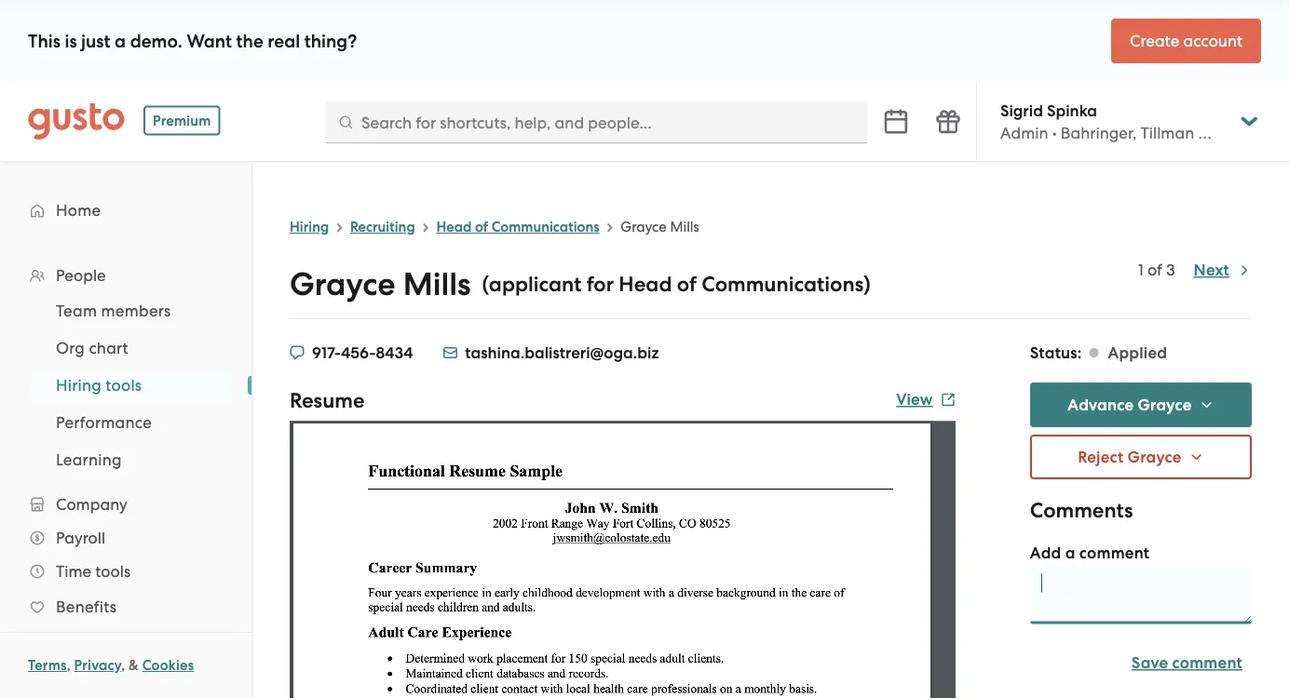 Task type: vqa. For each thing, say whether or not it's contained in the screenshot.
Home
yes



Task type: locate. For each thing, give the bounding box(es) containing it.
1 horizontal spatial hiring
[[290, 219, 329, 236]]

home link
[[19, 194, 233, 227]]

hiring
[[290, 219, 329, 236], [56, 376, 101, 395]]

benefits
[[56, 598, 117, 617]]

head
[[436, 219, 472, 236], [619, 272, 672, 297]]

tools down payroll dropdown button
[[95, 563, 131, 581]]

grayce
[[621, 219, 667, 235], [290, 266, 395, 304], [1138, 395, 1192, 415], [1128, 448, 1182, 467]]

, left privacy
[[67, 658, 71, 674]]

view
[[896, 390, 933, 409]]

list
[[0, 192, 252, 699], [0, 293, 252, 479]]

team
[[56, 302, 97, 320]]

comment up add a comment text box
[[1080, 544, 1150, 563]]

terms
[[28, 658, 67, 674]]

a right add
[[1065, 544, 1076, 563]]

hiring for hiring tools
[[56, 376, 101, 395]]

0 horizontal spatial grayce mills
[[290, 266, 471, 304]]

time
[[56, 563, 91, 581]]

0 vertical spatial a
[[115, 30, 126, 52]]

recruiting
[[350, 219, 415, 236]]

of right for
[[677, 272, 697, 297]]

1 vertical spatial head
[[619, 272, 672, 297]]

demo.
[[130, 30, 182, 52]]

0 horizontal spatial module__icon___go7vc image
[[290, 346, 305, 361]]

2 horizontal spatial of
[[1148, 261, 1163, 279]]

performance link
[[34, 406, 233, 440]]

0 horizontal spatial of
[[475, 219, 488, 236]]

create account
[[1130, 32, 1243, 50]]

•
[[1052, 124, 1057, 142]]

global-search element
[[325, 101, 868, 144]]

module__icon___go7vc image right 8434
[[443, 346, 458, 361]]

mills up (applicant for head of communications )
[[670, 219, 699, 235]]

(applicant for head of communications )
[[482, 272, 871, 297]]

save
[[1132, 654, 1169, 673]]

module__icon___go7vc image inside tashina.balistreri@oga.biz link
[[443, 346, 458, 361]]

members
[[101, 302, 171, 320]]

1 horizontal spatial communications
[[702, 272, 864, 297]]

of
[[475, 219, 488, 236], [1148, 261, 1163, 279], [677, 272, 697, 297]]

1 horizontal spatial ,
[[121, 658, 125, 674]]

and
[[1198, 124, 1228, 142]]

, left &
[[121, 658, 125, 674]]

mills down recruiting link
[[403, 266, 471, 304]]

module__icon___go7vc image for 917-456-8434
[[290, 346, 305, 361]]

is
[[65, 30, 77, 52]]

hiring tools link
[[34, 369, 233, 402]]

1 horizontal spatial a
[[1065, 544, 1076, 563]]

add
[[1030, 544, 1061, 563]]

2 module__icon___go7vc image from the left
[[443, 346, 458, 361]]

communications
[[492, 219, 600, 236], [702, 272, 864, 297]]

a
[[115, 30, 126, 52], [1065, 544, 1076, 563]]

thing?
[[304, 30, 357, 52]]

0 horizontal spatial a
[[115, 30, 126, 52]]

of up (applicant
[[475, 219, 488, 236]]

,
[[67, 658, 71, 674], [121, 658, 125, 674]]

want
[[187, 30, 232, 52]]

reject grayce
[[1078, 448, 1182, 467]]

917-456-8434 link
[[290, 342, 413, 365]]

cookies button
[[142, 655, 194, 677]]

1 horizontal spatial module__icon___go7vc image
[[443, 346, 458, 361]]

tools for hiring tools
[[106, 376, 142, 395]]

1 vertical spatial hiring
[[56, 376, 101, 395]]

1 horizontal spatial comment
[[1172, 654, 1243, 673]]

payroll
[[56, 529, 105, 548]]

0 horizontal spatial mills
[[403, 266, 471, 304]]

org chart link
[[34, 332, 233, 365]]

1 , from the left
[[67, 658, 71, 674]]

time tools button
[[19, 555, 233, 589]]

1 of 3
[[1138, 261, 1175, 279]]

grayce mills up (applicant for head of communications )
[[621, 219, 699, 235]]

Add a comment text field
[[1030, 565, 1252, 625]]

view link
[[896, 389, 956, 422]]

sigrid
[[1000, 101, 1043, 120]]

comment
[[1080, 544, 1150, 563], [1172, 654, 1243, 673]]

just
[[81, 30, 110, 52]]

tools
[[106, 376, 142, 395], [95, 563, 131, 581]]

account
[[1184, 32, 1243, 50]]

0 horizontal spatial hiring
[[56, 376, 101, 395]]

comment right save
[[1172, 654, 1243, 673]]

cookies
[[142, 658, 194, 674]]

1 vertical spatial communications
[[702, 272, 864, 297]]

terms , privacy , & cookies
[[28, 658, 194, 674]]

module__icon___go7vc image
[[290, 346, 305, 361], [443, 346, 458, 361]]

learning
[[56, 451, 122, 470]]

0 vertical spatial communications
[[492, 219, 600, 236]]

tools inside dropdown button
[[95, 563, 131, 581]]

hiring for hiring link
[[290, 219, 329, 236]]

0 vertical spatial hiring
[[290, 219, 329, 236]]

1 vertical spatial grayce mills
[[290, 266, 471, 304]]

0 vertical spatial comment
[[1080, 544, 1150, 563]]

head of communications
[[436, 219, 600, 236]]

org
[[56, 339, 85, 358]]

Search for shortcuts, help, and people... field
[[361, 111, 854, 134]]

1
[[1138, 261, 1144, 279]]

module__icon___go7vc image left 917-
[[290, 346, 305, 361]]

1 module__icon___go7vc image from the left
[[290, 346, 305, 361]]

2 , from the left
[[121, 658, 125, 674]]

456-
[[341, 343, 376, 362]]

0 vertical spatial grayce mills
[[621, 219, 699, 235]]

grayce up (applicant for head of communications )
[[621, 219, 667, 235]]

0 vertical spatial head
[[436, 219, 472, 236]]

this is just a demo. want the real thing?
[[28, 30, 357, 52]]

head right for
[[619, 272, 672, 297]]

oga
[[1232, 124, 1265, 142]]

3
[[1166, 261, 1175, 279]]

chart
[[89, 339, 128, 358]]

hiring down org
[[56, 376, 101, 395]]

0 horizontal spatial ,
[[67, 658, 71, 674]]

of right 1
[[1148, 261, 1163, 279]]

mills
[[670, 219, 699, 235], [403, 266, 471, 304]]

advance grayce
[[1068, 395, 1192, 415]]

learning link
[[34, 443, 233, 477]]

spinka
[[1047, 101, 1097, 120]]

create
[[1130, 32, 1180, 50]]

create account link
[[1111, 19, 1261, 63]]

for
[[587, 272, 614, 297]]

applicant-resume element
[[290, 422, 956, 699]]

0 vertical spatial mills
[[670, 219, 699, 235]]

hiring inside the hiring tools link
[[56, 376, 101, 395]]

1 vertical spatial mills
[[403, 266, 471, 304]]

0 horizontal spatial head
[[436, 219, 472, 236]]

2 list from the top
[[0, 293, 252, 479]]

a right just
[[115, 30, 126, 52]]

hiring left "recruiting"
[[290, 219, 329, 236]]

&
[[129, 658, 139, 674]]

1 list from the top
[[0, 192, 252, 699]]

0 vertical spatial tools
[[106, 376, 142, 395]]

tillman
[[1141, 124, 1194, 142]]

1 vertical spatial comment
[[1172, 654, 1243, 673]]

tools up performance link
[[106, 376, 142, 395]]

1 vertical spatial tools
[[95, 563, 131, 581]]

module__icon___go7vc image inside 917-456-8434 link
[[290, 346, 305, 361]]

people
[[56, 266, 106, 285]]

grayce mills down "recruiting"
[[290, 266, 471, 304]]

head right "recruiting"
[[436, 219, 472, 236]]

list containing team members
[[0, 293, 252, 479]]

real
[[268, 30, 300, 52]]

premium
[[153, 112, 211, 129]]



Task type: describe. For each thing, give the bounding box(es) containing it.
of for 1
[[1148, 261, 1163, 279]]

tools for time tools
[[95, 563, 131, 581]]

)
[[864, 272, 871, 297]]

people button
[[19, 259, 233, 293]]

bahringer,
[[1061, 124, 1137, 142]]

terms link
[[28, 658, 67, 674]]

0 horizontal spatial comment
[[1080, 544, 1150, 563]]

comment inside button
[[1172, 654, 1243, 673]]

recruiting link
[[350, 219, 415, 236]]

next
[[1194, 261, 1230, 280]]

917-456-8434
[[312, 343, 413, 362]]

performance
[[56, 414, 152, 432]]

reject
[[1078, 448, 1124, 467]]

comments
[[1030, 498, 1133, 523]]

1 vertical spatial a
[[1065, 544, 1076, 563]]

save comment button
[[1132, 653, 1243, 675]]

home image
[[28, 103, 125, 140]]

benefits link
[[19, 591, 233, 624]]

applied
[[1108, 343, 1168, 362]]

hiring tools
[[56, 376, 142, 395]]

head of communications link
[[436, 219, 600, 236]]

advance
[[1068, 395, 1134, 415]]

the
[[236, 30, 263, 52]]

time tools
[[56, 563, 131, 581]]

grayce right reject
[[1128, 448, 1182, 467]]

this
[[28, 30, 60, 52]]

917-
[[312, 343, 341, 362]]

hiring link
[[290, 219, 329, 236]]

next link
[[1194, 261, 1252, 280]]

8434
[[376, 343, 413, 362]]

company button
[[19, 488, 233, 522]]

team members
[[56, 302, 171, 320]]

sigrid spinka admin • bahringer, tillman and oga
[[1000, 101, 1265, 142]]

privacy
[[74, 658, 121, 674]]

team members link
[[34, 294, 233, 328]]

1 horizontal spatial mills
[[670, 219, 699, 235]]

module__icon___go7vc image for tashina.balistreri@oga.biz
[[443, 346, 458, 361]]

1 horizontal spatial head
[[619, 272, 672, 297]]

payroll button
[[19, 522, 233, 555]]

of for head
[[475, 219, 488, 236]]

opens in a new tab image
[[941, 393, 956, 408]]

1 horizontal spatial of
[[677, 272, 697, 297]]

home
[[56, 201, 101, 220]]

premium button
[[143, 106, 220, 136]]

(applicant
[[482, 272, 582, 297]]

grayce down hiring link
[[290, 266, 395, 304]]

grayce down the applied
[[1138, 395, 1192, 415]]

company
[[56, 496, 127, 514]]

resume
[[290, 389, 365, 414]]

privacy link
[[74, 658, 121, 674]]

0 horizontal spatial communications
[[492, 219, 600, 236]]

list containing home
[[0, 192, 252, 699]]

admin
[[1000, 124, 1049, 142]]

status:
[[1030, 343, 1082, 362]]

tashina.balistreri@oga.biz link
[[443, 342, 659, 365]]

org chart
[[56, 339, 128, 358]]

add a comment
[[1030, 544, 1150, 563]]

1 horizontal spatial grayce mills
[[621, 219, 699, 235]]

tashina.balistreri@oga.biz
[[465, 343, 659, 362]]

save comment
[[1132, 654, 1243, 673]]



